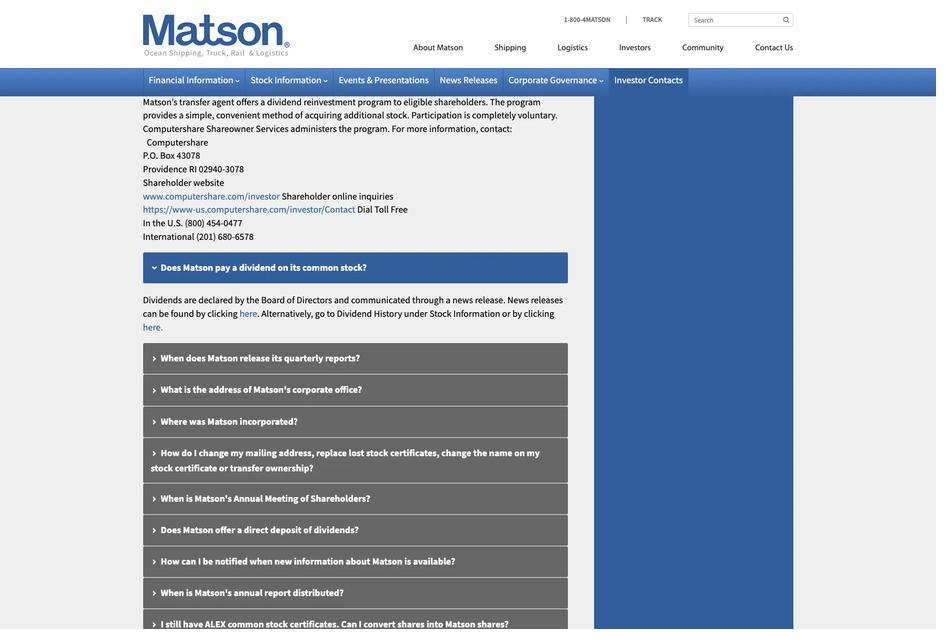 Task type: describe. For each thing, give the bounding box(es) containing it.
dividend inside tab
[[239, 262, 276, 274]]

matson's for annual
[[195, 587, 232, 599]]

1 program from the left
[[358, 96, 392, 108]]

6578 inside the matson's transfer agent offers a dividend reinvestment program to eligible shareholders. the program provides a simple, convenient method of acquiring additional stock. participation is completely voluntary. computershare shareowner services administers the program. for more information, contact: computershare p.o. box 43078 providence ri 02940-3078 shareholder website www.computershare.com/investor shareholder online inquiries https://www-us.computershare.com/investor/contact dial toll free in the u.s. (800) 454-0477 international (201) 680-6578
[[235, 231, 254, 243]]

of inside in the u.s. (800) 454-0477 international (201) 680-6578  beneficial shareholders who have their shares held by their brokers in the name of the brokerage house or "street name" should address any administrative matters with their brokers.
[[143, 32, 151, 44]]

financial information link
[[149, 74, 240, 86]]

shipping
[[495, 44, 526, 52]]

matson right 'about'
[[372, 556, 403, 568]]

house
[[209, 32, 233, 44]]

is for when is matson's annual report distributed?
[[186, 587, 193, 599]]

i for can
[[198, 556, 201, 568]]

investor contacts link
[[614, 74, 683, 86]]

administers
[[290, 123, 337, 135]]

the inside can i buy shares of matson common stock directly from the company? tab
[[391, 63, 405, 75]]

meeting
[[265, 493, 298, 505]]

mailing
[[245, 447, 277, 459]]

dividends
[[143, 294, 182, 306]]

completely
[[472, 109, 516, 121]]

www.computershare.com/investor link
[[143, 190, 280, 202]]

does for does matson pay a dividend on its common stock?
[[161, 262, 181, 274]]

information,
[[429, 123, 478, 135]]

new
[[274, 556, 292, 568]]

here link
[[240, 308, 257, 320]]

events & presentations link
[[339, 74, 429, 86]]

annual
[[234, 587, 263, 599]]

&
[[367, 74, 373, 86]]

be inside tab
[[203, 556, 213, 568]]

declared
[[198, 294, 233, 306]]

matson inside top menu navigation
[[437, 44, 463, 52]]

should
[[302, 32, 329, 44]]

43078
[[177, 150, 200, 162]]

1 vertical spatial shareholder
[[282, 190, 330, 202]]

(800) inside the matson's transfer agent offers a dividend reinvestment program to eligible shareholders. the program provides a simple, convenient method of acquiring additional stock. participation is completely voluntary. computershare shareowner services administers the program. for more information, contact: computershare p.o. box 43078 providence ri 02940-3078 shareholder website www.computershare.com/investor shareholder online inquiries https://www-us.computershare.com/investor/contact dial toll free in the u.s. (800) 454-0477 international (201) 680-6578
[[185, 217, 205, 229]]

investor contacts
[[614, 74, 683, 86]]

1 my from the left
[[231, 447, 244, 459]]

does for does matson offer a direct deposit of dividends?
[[161, 524, 181, 536]]

search image
[[783, 16, 790, 23]]

of down release
[[243, 384, 252, 396]]

contact us
[[755, 44, 793, 52]]

680- inside in the u.s. (800) 454-0477 international (201) 680-6578  beneficial shareholders who have their shares held by their brokers in the name of the brokerage house or "street name" should address any administrative matters with their brokers.
[[218, 18, 235, 30]]

information for stock information
[[275, 74, 321, 86]]

800-
[[570, 15, 582, 24]]

454- inside the matson's transfer agent offers a dividend reinvestment program to eligible shareholders. the program provides a simple, convenient method of acquiring additional stock. participation is completely voluntary. computershare shareowner services administers the program. for more information, contact: computershare p.o. box 43078 providence ri 02940-3078 shareholder website www.computershare.com/investor shareholder online inquiries https://www-us.computershare.com/investor/contact dial toll free in the u.s. (800) 454-0477 international (201) 680-6578
[[207, 217, 224, 229]]

a right "offers"
[[260, 96, 265, 108]]

of inside dividends are declared by the board of directors and communicated through a news release. news releases can be found by clicking
[[287, 294, 295, 306]]

about
[[346, 556, 370, 568]]

contact us link
[[740, 39, 793, 60]]

can inside tab
[[181, 556, 196, 568]]

a inside the does matson pay a dividend on its common stock? tab
[[232, 262, 237, 274]]

how for can
[[161, 556, 180, 568]]

shareholders.
[[434, 96, 488, 108]]

information
[[294, 556, 344, 568]]

investor
[[614, 74, 646, 86]]

information for financial information
[[186, 74, 233, 86]]

available?
[[413, 556, 455, 568]]

community
[[682, 44, 724, 52]]

454- inside in the u.s. (800) 454-0477 international (201) 680-6578  beneficial shareholders who have their shares held by their brokers in the name of the brokerage house or "street name" should address any administrative matters with their brokers.
[[207, 5, 224, 17]]

a left simple,
[[179, 109, 184, 121]]

the inside the 'how do i change my mailing address, replace lost stock certificates, change the name on my stock certificate or transfer ownership?'
[[473, 447, 487, 459]]

when for when does matson release its quarterly reports?
[[161, 353, 184, 365]]

simple,
[[186, 109, 214, 121]]

convenient
[[216, 109, 260, 121]]

community link
[[667, 39, 740, 60]]

"street
[[245, 32, 272, 44]]

clicking inside dividends are declared by the board of directors and communicated through a news release. news releases can be found by clicking
[[207, 308, 238, 320]]

stock information link
[[251, 74, 328, 86]]

certificates,
[[390, 447, 440, 459]]

investors link
[[604, 39, 667, 60]]

corporate governance link
[[509, 74, 603, 86]]

what
[[161, 384, 182, 396]]

of inside the matson's transfer agent offers a dividend reinvestment program to eligible shareholders. the program provides a simple, convenient method of acquiring additional stock. participation is completely voluntary. computershare shareowner services administers the program. for more information, contact: computershare p.o. box 43078 providence ri 02940-3078 shareholder website www.computershare.com/investor shareholder online inquiries https://www-us.computershare.com/investor/contact dial toll free in the u.s. (800) 454-0477 international (201) 680-6578
[[295, 109, 303, 121]]

incorporated?
[[240, 416, 298, 428]]

on inside the 'how do i change my mailing address, replace lost stock certificates, change the name on my stock certificate or transfer ownership?'
[[514, 447, 525, 459]]

2 horizontal spatial their
[[490, 32, 509, 44]]

dividend
[[337, 308, 372, 320]]

do
[[181, 447, 192, 459]]

providence
[[143, 163, 187, 175]]

governance
[[550, 74, 597, 86]]

program.
[[354, 123, 390, 135]]

communicated
[[351, 294, 410, 306]]

investors
[[619, 44, 651, 52]]

us
[[785, 44, 793, 52]]

p.o.
[[143, 150, 158, 162]]

corporate
[[509, 74, 548, 86]]

directors
[[297, 294, 332, 306]]

matson's transfer agent offers a dividend reinvestment program to eligible shareholders. the program provides a simple, convenient method of acquiring additional stock. participation is completely voluntary. computershare shareowner services administers the program. for more information, contact: computershare p.o. box 43078 providence ri 02940-3078 shareholder website www.computershare.com/investor shareholder online inquiries https://www-us.computershare.com/investor/contact dial toll free in the u.s. (800) 454-0477 international (201) 680-6578
[[143, 96, 558, 243]]

brokers.
[[511, 32, 543, 44]]

how can i be notified when new information about matson is available? tab
[[143, 547, 568, 578]]

shipping link
[[479, 39, 542, 60]]

be inside dividends are declared by the board of directors and communicated through a news release. news releases can be found by clicking
[[159, 308, 169, 320]]

how for do
[[161, 447, 180, 459]]

a inside dividends are declared by the board of directors and communicated through a news release. news releases can be found by clicking
[[446, 294, 451, 306]]

shares inside tab
[[201, 63, 228, 75]]

reinvestment
[[304, 96, 356, 108]]

is for what is the address of matson's corporate office?
[[184, 384, 191, 396]]

1 horizontal spatial their
[[468, 18, 487, 30]]

i inside can i buy shares of matson common stock directly from the company? tab
[[178, 63, 181, 75]]

ownership?
[[265, 462, 313, 474]]

0477 inside in the u.s. (800) 454-0477 international (201) 680-6578  beneficial shareholders who have their shares held by their brokers in the name of the brokerage house or "street name" should address any administrative matters with their brokers.
[[224, 5, 242, 17]]

free
[[391, 204, 408, 216]]

board
[[261, 294, 285, 306]]

have
[[369, 18, 388, 30]]

in inside in the u.s. (800) 454-0477 international (201) 680-6578  beneficial shareholders who have their shares held by their brokers in the name of the brokerage house or "street name" should address any administrative matters with their brokers.
[[143, 5, 151, 17]]

alternatively,
[[261, 308, 313, 320]]

can i buy shares of matson common stock directly from the company? tab
[[143, 54, 568, 86]]

stock information
[[251, 74, 321, 86]]

can i buy shares of matson common stock directly from the company? tab panel
[[143, 95, 568, 244]]

(201) inside the matson's transfer agent offers a dividend reinvestment program to eligible shareholders. the program provides a simple, convenient method of acquiring additional stock. participation is completely voluntary. computershare shareowner services administers the program. for more information, contact: computershare p.o. box 43078 providence ri 02940-3078 shareholder website www.computershare.com/investor shareholder online inquiries https://www-us.computershare.com/investor/contact dial toll free in the u.s. (800) 454-0477 international (201) 680-6578
[[196, 231, 216, 243]]

who
[[350, 18, 367, 30]]

international inside the matson's transfer agent offers a dividend reinvestment program to eligible shareholders. the program provides a simple, convenient method of acquiring additional stock. participation is completely voluntary. computershare shareowner services administers the program. for more information, contact: computershare p.o. box 43078 providence ri 02940-3078 shareholder website www.computershare.com/investor shareholder online inquiries https://www-us.computershare.com/investor/contact dial toll free in the u.s. (800) 454-0477 international (201) 680-6578
[[143, 231, 194, 243]]

under
[[404, 308, 428, 320]]

financial
[[149, 74, 185, 86]]

a inside does matson offer a direct deposit of dividends? tab
[[237, 524, 242, 536]]

who is matson's transfer agent? tab panel
[[143, 0, 568, 45]]

stock inside here . alternatively, go to dividend history under stock information or by clicking here.
[[430, 308, 451, 320]]

brokerage
[[168, 32, 207, 44]]

0 horizontal spatial shareholder
[[143, 177, 192, 189]]

2 horizontal spatial stock
[[366, 447, 388, 459]]

680- inside the matson's transfer agent offers a dividend reinvestment program to eligible shareholders. the program provides a simple, convenient method of acquiring additional stock. participation is completely voluntary. computershare shareowner services administers the program. for more information, contact: computershare p.o. box 43078 providence ri 02940-3078 shareholder website www.computershare.com/investor shareholder online inquiries https://www-us.computershare.com/investor/contact dial toll free in the u.s. (800) 454-0477 international (201) 680-6578
[[218, 231, 235, 243]]

corporate governance
[[509, 74, 597, 86]]

or inside the 'how do i change my mailing address, replace lost stock certificates, change the name on my stock certificate or transfer ownership?'
[[219, 462, 228, 474]]

when is matson's annual report distributed? tab
[[143, 578, 568, 610]]

address,
[[279, 447, 314, 459]]

stock?
[[340, 262, 367, 274]]

is for when is matson's annual meeting of shareholders?
[[186, 493, 193, 505]]

with
[[471, 32, 489, 44]]

financial information
[[149, 74, 233, 86]]

matson left the pay
[[183, 262, 213, 274]]

in
[[521, 18, 528, 30]]

method
[[262, 109, 293, 121]]

eligible
[[404, 96, 432, 108]]

matson right does
[[208, 353, 238, 365]]

here
[[240, 308, 257, 320]]

1 horizontal spatial its
[[290, 262, 301, 274]]

the inside what is the address of matson's corporate office? tab
[[193, 384, 207, 396]]

or inside here . alternatively, go to dividend history under stock information or by clicking here.
[[502, 308, 511, 320]]

matson's for annual
[[195, 493, 232, 505]]

ri
[[189, 163, 197, 175]]

track
[[643, 15, 662, 24]]

releases
[[463, 74, 498, 86]]

what is the address of matson's corporate office? tab
[[143, 375, 568, 407]]

beneficial
[[256, 18, 295, 30]]

matson down "street
[[240, 63, 271, 75]]

0 vertical spatial common
[[273, 63, 309, 75]]

logistics
[[558, 44, 588, 52]]



Task type: vqa. For each thing, say whether or not it's contained in the screenshot.
(201) inside In the U.S. (800) 454-0477 International (201) 680-6578  Beneficial shareholders who have their shares held by their brokers in the name of the brokerage house or "street name" should address any administrative matters with their brokers.
yes



Task type: locate. For each thing, give the bounding box(es) containing it.
0 horizontal spatial change
[[199, 447, 229, 459]]

1 6578 from the top
[[235, 18, 254, 30]]

0 vertical spatial 680-
[[218, 18, 235, 30]]

shares right buy
[[201, 63, 228, 75]]

where
[[161, 416, 187, 428]]

news inside dividends are declared by the board of directors and communicated through a news release. news releases can be found by clicking
[[507, 294, 529, 306]]

shareholder up us.computershare.com/investor/contact
[[282, 190, 330, 202]]

matson
[[437, 44, 463, 52], [240, 63, 271, 75], [183, 262, 213, 274], [208, 353, 238, 365], [207, 416, 238, 428], [183, 524, 213, 536], [372, 556, 403, 568]]

2 in from the top
[[143, 217, 151, 229]]

when inside tab
[[161, 493, 184, 505]]

news releases
[[440, 74, 498, 86]]

2 international from the top
[[143, 231, 194, 243]]

1 (201) from the top
[[196, 18, 216, 30]]

news right release.
[[507, 294, 529, 306]]

1 horizontal spatial address
[[331, 32, 362, 44]]

stock up "offers"
[[251, 74, 273, 86]]

to right go
[[327, 308, 335, 320]]

be down dividends
[[159, 308, 169, 320]]

1 vertical spatial (201)
[[196, 231, 216, 243]]

1 vertical spatial 680-
[[218, 231, 235, 243]]

track link
[[626, 15, 662, 24]]

about
[[413, 44, 435, 52]]

2 vertical spatial when
[[161, 587, 184, 599]]

0 horizontal spatial be
[[159, 308, 169, 320]]

when is matson's annual meeting of shareholders? tab
[[143, 484, 568, 515]]

1 0477 from the top
[[224, 5, 242, 17]]

1 horizontal spatial or
[[235, 32, 244, 44]]

1 680- from the top
[[218, 18, 235, 30]]

contacts
[[648, 74, 683, 86]]

of right deposit
[[303, 524, 312, 536]]

2 how from the top
[[161, 556, 180, 568]]

i left the notified
[[198, 556, 201, 568]]

how can i be notified when new information about matson is available?
[[161, 556, 455, 568]]

(201) inside in the u.s. (800) 454-0477 international (201) 680-6578  beneficial shareholders who have their shares held by their brokers in the name of the brokerage house or "street name" should address any administrative matters with their brokers.
[[196, 18, 216, 30]]

1 horizontal spatial stock
[[311, 63, 333, 75]]

of inside tab
[[300, 493, 309, 505]]

matson down matters
[[437, 44, 463, 52]]

1 horizontal spatial shareholder
[[282, 190, 330, 202]]

0 vertical spatial 454-
[[207, 5, 224, 17]]

in inside the matson's transfer agent offers a dividend reinvestment program to eligible shareholders. the program provides a simple, convenient method of acquiring additional stock. participation is completely voluntary. computershare shareowner services administers the program. for more information, contact: computershare p.o. box 43078 providence ri 02940-3078 shareholder website www.computershare.com/investor shareholder online inquiries https://www-us.computershare.com/investor/contact dial toll free in the u.s. (800) 454-0477 international (201) 680-6578
[[143, 217, 151, 229]]

1 in from the top
[[143, 5, 151, 17]]

(201) up the pay
[[196, 231, 216, 243]]

offers
[[236, 96, 259, 108]]

when does matson release its quarterly reports? tab
[[143, 344, 568, 375]]

dividends?
[[314, 524, 359, 536]]

a right the pay
[[232, 262, 237, 274]]

or
[[235, 32, 244, 44], [502, 308, 511, 320], [219, 462, 228, 474]]

news
[[452, 294, 473, 306]]

or down release.
[[502, 308, 511, 320]]

1 vertical spatial matson's
[[195, 493, 232, 505]]

does matson pay a dividend on its common stock? tab
[[143, 253, 568, 284]]

can
[[143, 308, 157, 320], [181, 556, 196, 568]]

1 vertical spatial be
[[203, 556, 213, 568]]

clicking down the releases
[[524, 308, 554, 320]]

program up voluntary.
[[507, 96, 541, 108]]

(800) down https://www-
[[185, 217, 205, 229]]

matson's up incorporated?
[[253, 384, 291, 396]]

1 horizontal spatial shares
[[410, 18, 436, 30]]

transfer up simple,
[[179, 96, 210, 108]]

1 horizontal spatial name
[[545, 18, 567, 30]]

0 vertical spatial name
[[545, 18, 567, 30]]

1 vertical spatial address
[[209, 384, 241, 396]]

acquiring
[[305, 109, 342, 121]]

is inside tab
[[186, 493, 193, 505]]

does matson pay a dividend on its common stock? tab panel
[[143, 294, 568, 334]]

tab
[[143, 610, 568, 630]]

1 u.s. from the top
[[167, 5, 183, 17]]

name inside in the u.s. (800) 454-0477 international (201) 680-6578  beneficial shareholders who have their shares held by their brokers in the name of the brokerage house or "street name" should address any administrative matters with their brokers.
[[545, 18, 567, 30]]

can up here.
[[143, 308, 157, 320]]

change up certificate
[[199, 447, 229, 459]]

of right meeting
[[300, 493, 309, 505]]

dividend right the pay
[[239, 262, 276, 274]]

1-800-4matson
[[564, 15, 611, 24]]

1 horizontal spatial clicking
[[524, 308, 554, 320]]

events
[[339, 74, 365, 86]]

international down https://www-
[[143, 231, 194, 243]]

dividend up method
[[267, 96, 302, 108]]

offer
[[215, 524, 235, 536]]

shareholders
[[296, 18, 348, 30]]

4matson
[[582, 15, 611, 24]]

2 vertical spatial or
[[219, 462, 228, 474]]

its
[[290, 262, 301, 274], [272, 353, 282, 365]]

matson's inside tab
[[195, 493, 232, 505]]

quarterly
[[284, 353, 323, 365]]

stock.
[[386, 109, 410, 121]]

how do i change my mailing address, replace lost stock certificates, change the name on my stock certificate or transfer ownership? tab
[[143, 438, 568, 484]]

1 vertical spatial how
[[161, 556, 180, 568]]

u.s. down https://www-
[[167, 217, 183, 229]]

does
[[186, 353, 206, 365]]

1 international from the top
[[143, 18, 194, 30]]

1 horizontal spatial change
[[442, 447, 471, 459]]

0 horizontal spatial their
[[390, 18, 408, 30]]

name inside the 'how do i change my mailing address, replace lost stock certificates, change the name on my stock certificate or transfer ownership?'
[[489, 447, 512, 459]]

0 horizontal spatial on
[[278, 262, 288, 274]]

top menu navigation
[[366, 39, 793, 60]]

2 u.s. from the top
[[167, 217, 183, 229]]

toll
[[375, 204, 389, 216]]

1 vertical spatial in
[[143, 217, 151, 229]]

0 horizontal spatial address
[[209, 384, 241, 396]]

here.
[[143, 321, 163, 333]]

when for when is matson's annual report distributed?
[[161, 587, 184, 599]]

shares up administrative
[[410, 18, 436, 30]]

how do i change my mailing address, replace lost stock certificates, change the name on my stock certificate or transfer ownership?
[[151, 447, 540, 474]]

here. link
[[143, 321, 163, 333]]

can left the notified
[[181, 556, 196, 568]]

0 vertical spatial shares
[[410, 18, 436, 30]]

2 (800) from the top
[[185, 217, 205, 229]]

matson's left annual on the left bottom
[[195, 587, 232, 599]]

shares inside in the u.s. (800) 454-0477 international (201) 680-6578  beneficial shareholders who have their shares held by their brokers in the name of the brokerage house or "street name" should address any administrative matters with their brokers.
[[410, 18, 436, 30]]

0477 up house
[[224, 5, 242, 17]]

1 horizontal spatial program
[[507, 96, 541, 108]]

from
[[369, 63, 389, 75]]

deposit
[[270, 524, 302, 536]]

2 454- from the top
[[207, 217, 224, 229]]

1 horizontal spatial stock
[[430, 308, 451, 320]]

shareholder down providence
[[143, 177, 192, 189]]

about matson link
[[398, 39, 479, 60]]

matson's up offer
[[195, 493, 232, 505]]

1 vertical spatial 0477
[[224, 217, 242, 229]]

to up "stock." at the top of page
[[394, 96, 402, 108]]

transfer inside the matson's transfer agent offers a dividend reinvestment program to eligible shareholders. the program provides a simple, convenient method of acquiring additional stock. participation is completely voluntary. computershare shareowner services administers the program. for more information, contact: computershare p.o. box 43078 providence ri 02940-3078 shareholder website www.computershare.com/investor shareholder online inquiries https://www-us.computershare.com/investor/contact dial toll free in the u.s. (800) 454-0477 international (201) 680-6578
[[179, 96, 210, 108]]

1 454- from the top
[[207, 5, 224, 17]]

computershare up box
[[147, 136, 208, 148]]

1 horizontal spatial on
[[514, 447, 525, 459]]

or inside in the u.s. (800) 454-0477 international (201) 680-6578  beneficial shareholders who have their shares held by their brokers in the name of the brokerage house or "street name" should address any administrative matters with their brokers.
[[235, 32, 244, 44]]

(800) inside in the u.s. (800) 454-0477 international (201) 680-6578  beneficial shareholders who have their shares held by their brokers in the name of the brokerage house or "street name" should address any administrative matters with their brokers.
[[185, 5, 205, 17]]

0 vertical spatial stock
[[251, 74, 273, 86]]

matson image
[[143, 15, 290, 58]]

stock left directly
[[311, 63, 333, 75]]

0 vertical spatial in
[[143, 5, 151, 17]]

0 vertical spatial international
[[143, 18, 194, 30]]

1 vertical spatial or
[[502, 308, 511, 320]]

shares
[[410, 18, 436, 30], [201, 63, 228, 75]]

or right certificate
[[219, 462, 228, 474]]

0477 down "https://www-us.computershare.com/investor/contact" link on the top
[[224, 217, 242, 229]]

0 vertical spatial or
[[235, 32, 244, 44]]

pay
[[215, 262, 230, 274]]

through
[[412, 294, 444, 306]]

0 vertical spatial matson's
[[253, 384, 291, 396]]

1 vertical spatial on
[[514, 447, 525, 459]]

matson right was
[[207, 416, 238, 428]]

by inside here . alternatively, go to dividend history under stock information or by clicking here.
[[512, 308, 522, 320]]

None search field
[[688, 13, 793, 27]]

clicking down declared
[[207, 308, 238, 320]]

the inside dividends are declared by the board of directors and communicated through a news release. news releases can be found by clicking
[[246, 294, 259, 306]]

02940-
[[199, 163, 225, 175]]

i inside how can i be notified when new information about matson is available? tab
[[198, 556, 201, 568]]

by inside in the u.s. (800) 454-0477 international (201) 680-6578  beneficial shareholders who have their shares held by their brokers in the name of the brokerage house or "street name" should address any administrative matters with their brokers.
[[457, 18, 467, 30]]

1 vertical spatial shares
[[201, 63, 228, 75]]

release.
[[475, 294, 506, 306]]

2 change from the left
[[442, 447, 471, 459]]

replace
[[316, 447, 347, 459]]

brokers
[[489, 18, 519, 30]]

when
[[250, 556, 273, 568]]

1 (800) from the top
[[185, 5, 205, 17]]

agent
[[212, 96, 234, 108]]

0 vertical spatial news
[[440, 74, 461, 86]]

u.s. inside in the u.s. (800) 454-0477 international (201) 680-6578  beneficial shareholders who have their shares held by their brokers in the name of the brokerage house or "street name" should address any administrative matters with their brokers.
[[167, 5, 183, 17]]

address inside tab
[[209, 384, 241, 396]]

2 vertical spatial stock
[[151, 462, 173, 474]]

2 horizontal spatial i
[[198, 556, 201, 568]]

.
[[257, 308, 260, 320]]

0 vertical spatial dividend
[[267, 96, 302, 108]]

1 vertical spatial common
[[302, 262, 339, 274]]

u.s. inside the matson's transfer agent offers a dividend reinvestment program to eligible shareholders. the program provides a simple, convenient method of acquiring additional stock. participation is completely voluntary. computershare shareowner services administers the program. for more information, contact: computershare p.o. box 43078 providence ri 02940-3078 shareholder website www.computershare.com/investor shareholder online inquiries https://www-us.computershare.com/investor/contact dial toll free in the u.s. (800) 454-0477 international (201) 680-6578
[[167, 217, 183, 229]]

information up reinvestment
[[275, 74, 321, 86]]

their up with
[[468, 18, 487, 30]]

2 horizontal spatial information
[[453, 308, 500, 320]]

information up 'agent' in the left of the page
[[186, 74, 233, 86]]

computershare
[[143, 123, 204, 135], [147, 136, 208, 148]]

the
[[490, 96, 505, 108]]

certificate
[[175, 462, 217, 474]]

lost
[[349, 447, 364, 459]]

1 vertical spatial can
[[181, 556, 196, 568]]

1 horizontal spatial to
[[394, 96, 402, 108]]

1 horizontal spatial i
[[194, 447, 197, 459]]

1 does from the top
[[161, 262, 181, 274]]

international up brokerage
[[143, 18, 194, 30]]

0 vertical spatial stock
[[311, 63, 333, 75]]

does matson pay a dividend on its common stock?
[[161, 262, 367, 274]]

1 vertical spatial computershare
[[147, 136, 208, 148]]

0477 inside the matson's transfer agent offers a dividend reinvestment program to eligible shareholders. the program provides a simple, convenient method of acquiring additional stock. participation is completely voluntary. computershare shareowner services administers the program. for more information, contact: computershare p.o. box 43078 providence ri 02940-3078 shareholder website www.computershare.com/investor shareholder online inquiries https://www-us.computershare.com/investor/contact dial toll free in the u.s. (800) 454-0477 international (201) 680-6578
[[224, 217, 242, 229]]

go
[[315, 308, 325, 320]]

a right offer
[[237, 524, 242, 536]]

i right do on the left
[[194, 447, 197, 459]]

0 horizontal spatial to
[[327, 308, 335, 320]]

2 when from the top
[[161, 493, 184, 505]]

stock right lost
[[366, 447, 388, 459]]

news up shareholders.
[[440, 74, 461, 86]]

found
[[171, 308, 194, 320]]

1 change from the left
[[199, 447, 229, 459]]

shareowner
[[206, 123, 254, 135]]

0 horizontal spatial its
[[272, 353, 282, 365]]

0 horizontal spatial my
[[231, 447, 244, 459]]

transfer inside the 'how do i change my mailing address, replace lost stock certificates, change the name on my stock certificate or transfer ownership?'
[[230, 462, 263, 474]]

2 does from the top
[[161, 524, 181, 536]]

and
[[334, 294, 349, 306]]

information inside here . alternatively, go to dividend history under stock information or by clicking here.
[[453, 308, 500, 320]]

0 horizontal spatial transfer
[[179, 96, 210, 108]]

does
[[161, 262, 181, 274], [161, 524, 181, 536]]

program up additional
[[358, 96, 392, 108]]

2 680- from the top
[[218, 231, 235, 243]]

0 vertical spatial (800)
[[185, 5, 205, 17]]

buy
[[183, 63, 199, 75]]

change right certificates,
[[442, 447, 471, 459]]

1 vertical spatial when
[[161, 493, 184, 505]]

2 program from the left
[[507, 96, 541, 108]]

what is the address of matson's corporate office?
[[161, 384, 362, 396]]

releases
[[531, 294, 563, 306]]

1 horizontal spatial my
[[527, 447, 540, 459]]

dividend inside the matson's transfer agent offers a dividend reinvestment program to eligible shareholders. the program provides a simple, convenient method of acquiring additional stock. participation is completely voluntary. computershare shareowner services administers the program. for more information, contact: computershare p.o. box 43078 providence ri 02940-3078 shareholder website www.computershare.com/investor shareholder online inquiries https://www-us.computershare.com/investor/contact dial toll free in the u.s. (800) 454-0477 international (201) 680-6578
[[267, 96, 302, 108]]

0 horizontal spatial news
[[440, 74, 461, 86]]

1 vertical spatial stock
[[430, 308, 451, 320]]

their down brokers at the right top of the page
[[490, 32, 509, 44]]

https://www-
[[143, 204, 196, 216]]

6578
[[235, 18, 254, 30], [235, 231, 254, 243]]

(800) up brokerage
[[185, 5, 205, 17]]

0 vertical spatial on
[[278, 262, 288, 274]]

0 vertical spatial shareholder
[[143, 177, 192, 189]]

1 horizontal spatial transfer
[[230, 462, 263, 474]]

1 clicking from the left
[[207, 308, 238, 320]]

notified
[[215, 556, 248, 568]]

of up administers
[[295, 109, 303, 121]]

0 horizontal spatial clicking
[[207, 308, 238, 320]]

1 horizontal spatial information
[[275, 74, 321, 86]]

0 vertical spatial address
[[331, 32, 362, 44]]

international inside in the u.s. (800) 454-0477 international (201) 680-6578  beneficial shareholders who have their shares held by their brokers in the name of the brokerage house or "street name" should address any administrative matters with their brokers.
[[143, 18, 194, 30]]

common up directors
[[302, 262, 339, 274]]

0 vertical spatial can
[[143, 308, 157, 320]]

is
[[464, 109, 470, 121], [184, 384, 191, 396], [186, 493, 193, 505], [404, 556, 411, 568], [186, 587, 193, 599]]

the
[[152, 5, 165, 17], [530, 18, 543, 30], [153, 32, 166, 44], [391, 63, 405, 75], [339, 123, 352, 135], [152, 217, 165, 229], [246, 294, 259, 306], [193, 384, 207, 396], [473, 447, 487, 459]]

u.s. up brokerage
[[167, 5, 183, 17]]

1 vertical spatial i
[[194, 447, 197, 459]]

1 vertical spatial international
[[143, 231, 194, 243]]

6578 inside in the u.s. (800) 454-0477 international (201) 680-6578  beneficial shareholders who have their shares held by their brokers in the name of the brokerage house or "street name" should address any administrative matters with their brokers.
[[235, 18, 254, 30]]

i for do
[[194, 447, 197, 459]]

3 when from the top
[[161, 587, 184, 599]]

or right house
[[235, 32, 244, 44]]

a left news
[[446, 294, 451, 306]]

address up where was matson incorporated?
[[209, 384, 241, 396]]

0 vertical spatial i
[[178, 63, 181, 75]]

454- up house
[[207, 5, 224, 17]]

dividends are declared by the board of directors and communicated through a news release. news releases can be found by clicking
[[143, 294, 563, 320]]

1 horizontal spatial can
[[181, 556, 196, 568]]

680- up the pay
[[218, 231, 235, 243]]

3078
[[225, 163, 244, 175]]

0 vertical spatial transfer
[[179, 96, 210, 108]]

1 vertical spatial news
[[507, 294, 529, 306]]

can inside dividends are declared by the board of directors and communicated through a news release. news releases can be found by clicking
[[143, 308, 157, 320]]

common down name"
[[273, 63, 309, 75]]

address inside in the u.s. (800) 454-0477 international (201) 680-6578  beneficial shareholders who have their shares held by their brokers in the name of the brokerage house or "street name" should address any administrative matters with their brokers.
[[331, 32, 362, 44]]

680- up house
[[218, 18, 235, 30]]

corporate
[[293, 384, 333, 396]]

1 when from the top
[[161, 353, 184, 365]]

computershare down provides
[[143, 123, 204, 135]]

0 vertical spatial (201)
[[196, 18, 216, 30]]

its up directors
[[290, 262, 301, 274]]

dividend
[[267, 96, 302, 108], [239, 262, 276, 274]]

address down who
[[331, 32, 362, 44]]

2 vertical spatial i
[[198, 556, 201, 568]]

1 vertical spatial dividend
[[239, 262, 276, 274]]

are
[[184, 294, 197, 306]]

Search search field
[[688, 13, 793, 27]]

be left the notified
[[203, 556, 213, 568]]

1 vertical spatial to
[[327, 308, 335, 320]]

1 vertical spatial does
[[161, 524, 181, 536]]

to inside here . alternatively, go to dividend history under stock information or by clicking here.
[[327, 308, 335, 320]]

0477
[[224, 5, 242, 17], [224, 217, 242, 229]]

matson left offer
[[183, 524, 213, 536]]

0 horizontal spatial shares
[[201, 63, 228, 75]]

in the u.s. (800) 454-0477 international (201) 680-6578  beneficial shareholders who have their shares held by their brokers in the name of the brokerage house or "street name" should address any administrative matters with their brokers.
[[143, 5, 567, 44]]

1 vertical spatial name
[[489, 447, 512, 459]]

2 6578 from the top
[[235, 231, 254, 243]]

to inside the matson's transfer agent offers a dividend reinvestment program to eligible shareholders. the program provides a simple, convenient method of acquiring additional stock. participation is completely voluntary. computershare shareowner services administers the program. for more information, contact: computershare p.o. box 43078 providence ri 02940-3078 shareholder website www.computershare.com/investor shareholder online inquiries https://www-us.computershare.com/investor/contact dial toll free in the u.s. (800) 454-0477 international (201) 680-6578
[[394, 96, 402, 108]]

of left brokerage
[[143, 32, 151, 44]]

international
[[143, 18, 194, 30], [143, 231, 194, 243]]

does matson offer a direct deposit of dividends?
[[161, 524, 359, 536]]

0 vertical spatial when
[[161, 353, 184, 365]]

annual
[[234, 493, 263, 505]]

held
[[438, 18, 455, 30]]

its right release
[[272, 353, 282, 365]]

transfer
[[179, 96, 210, 108], [230, 462, 263, 474]]

0 horizontal spatial information
[[186, 74, 233, 86]]

(201) up house
[[196, 18, 216, 30]]

454- down www.computershare.com/investor link
[[207, 217, 224, 229]]

when is matson's annual meeting of shareholders?
[[161, 493, 370, 505]]

1 horizontal spatial be
[[203, 556, 213, 568]]

where was matson incorporated? tab
[[143, 407, 568, 438]]

0 horizontal spatial stock
[[251, 74, 273, 86]]

0 horizontal spatial i
[[178, 63, 181, 75]]

does matson offer a direct deposit of dividends? tab
[[143, 515, 568, 547]]

0 horizontal spatial can
[[143, 308, 157, 320]]

1-800-4matson link
[[564, 15, 626, 24]]

1 vertical spatial 6578
[[235, 231, 254, 243]]

2 0477 from the top
[[224, 217, 242, 229]]

stock down through
[[430, 308, 451, 320]]

when for when is matson's annual meeting of shareholders?
[[161, 493, 184, 505]]

their up administrative
[[390, 18, 408, 30]]

1 vertical spatial (800)
[[185, 217, 205, 229]]

1 vertical spatial transfer
[[230, 462, 263, 474]]

matters
[[439, 32, 469, 44]]

information down release.
[[453, 308, 500, 320]]

is inside the matson's transfer agent offers a dividend reinvestment program to eligible shareholders. the program provides a simple, convenient method of acquiring additional stock. participation is completely voluntary. computershare shareowner services administers the program. for more information, contact: computershare p.o. box 43078 providence ri 02940-3078 shareholder website www.computershare.com/investor shareholder online inquiries https://www-us.computershare.com/investor/contact dial toll free in the u.s. (800) 454-0477 international (201) 680-6578
[[464, 109, 470, 121]]

2 vertical spatial matson's
[[195, 587, 232, 599]]

6578 down "https://www-us.computershare.com/investor/contact" link on the top
[[235, 231, 254, 243]]

transfer down mailing
[[230, 462, 263, 474]]

6578 up "street
[[235, 18, 254, 30]]

by
[[457, 18, 467, 30], [235, 294, 244, 306], [196, 308, 206, 320], [512, 308, 522, 320]]

when is matson's annual report distributed?
[[161, 587, 344, 599]]

administrative
[[380, 32, 437, 44]]

of up alternatively, at left
[[287, 294, 295, 306]]

i left buy
[[178, 63, 181, 75]]

report
[[264, 587, 291, 599]]

i inside the 'how do i change my mailing address, replace lost stock certificates, change the name on my stock certificate or transfer ownership?'
[[194, 447, 197, 459]]

1 vertical spatial u.s.
[[167, 217, 183, 229]]

0 horizontal spatial or
[[219, 462, 228, 474]]

their
[[390, 18, 408, 30], [468, 18, 487, 30], [490, 32, 509, 44]]

0 vertical spatial how
[[161, 447, 180, 459]]

2 clicking from the left
[[524, 308, 554, 320]]

1 how from the top
[[161, 447, 180, 459]]

2 (201) from the top
[[196, 231, 216, 243]]

i
[[178, 63, 181, 75], [194, 447, 197, 459], [198, 556, 201, 568]]

0 vertical spatial u.s.
[[167, 5, 183, 17]]

1 vertical spatial its
[[272, 353, 282, 365]]

0 vertical spatial computershare
[[143, 123, 204, 135]]

of down house
[[230, 63, 238, 75]]

clicking inside here . alternatively, go to dividend history under stock information or by clicking here.
[[524, 308, 554, 320]]

stock left certificate
[[151, 462, 173, 474]]

2 my from the left
[[527, 447, 540, 459]]

how inside the 'how do i change my mailing address, replace lost stock certificates, change the name on my stock certificate or transfer ownership?'
[[161, 447, 180, 459]]

website
[[193, 177, 224, 189]]

voluntary.
[[518, 109, 558, 121]]

0 horizontal spatial program
[[358, 96, 392, 108]]



